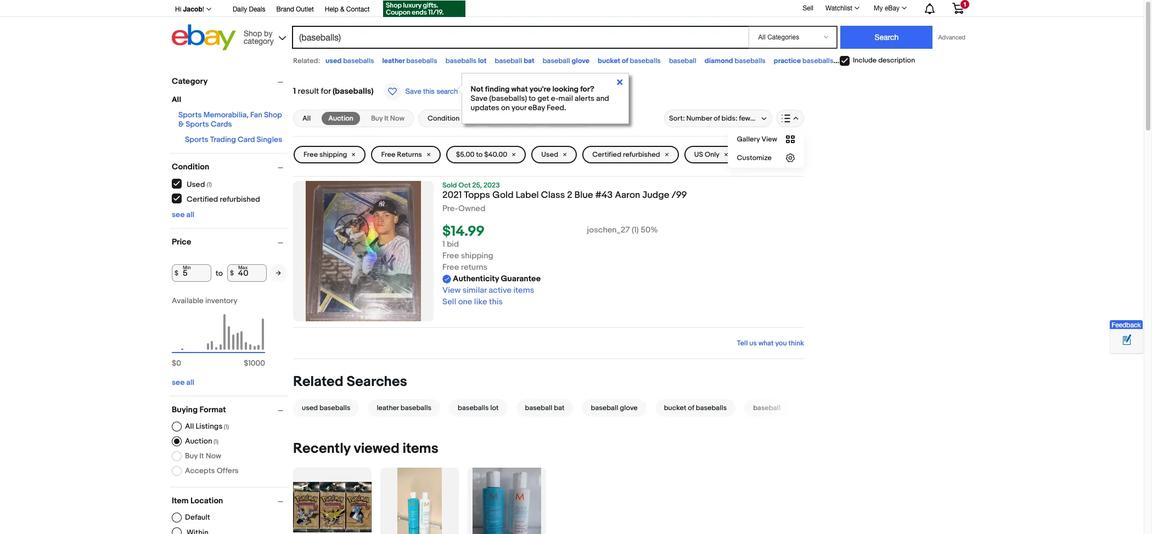 Task type: vqa. For each thing, say whether or not it's contained in the screenshot.
bucket to the left
yes



Task type: locate. For each thing, give the bounding box(es) containing it.
save
[[405, 87, 421, 96], [471, 94, 488, 103]]

0 vertical spatial certified
[[592, 150, 622, 159]]

1 see from the top
[[172, 210, 185, 220]]

1 vertical spatial 1
[[293, 86, 296, 97]]

bucket inside "link"
[[664, 404, 687, 413]]

it
[[384, 114, 389, 123], [199, 452, 204, 461]]

this inside joschen_27 (1) 50% 1 bid free shipping free returns authenticity guarantee view similar active items sell one like this
[[489, 297, 503, 308]]

certified up #43 at the right top of page
[[592, 150, 622, 159]]

oct
[[459, 181, 471, 190]]

1 vertical spatial what
[[759, 339, 774, 348]]

to inside the not finding what you're looking for? save (baseballs) to get e-mail alerts and updates on your ebay feed.
[[529, 94, 536, 103]]

shipping up returns
[[461, 251, 493, 261]]

brand outlet link
[[276, 4, 314, 16]]

refurbished up price dropdown button
[[220, 195, 260, 204]]

finding
[[485, 85, 510, 94]]

shop by category button
[[239, 24, 288, 48]]

price
[[172, 237, 191, 248]]

lot left baseball bat link
[[490, 404, 499, 413]]

1 horizontal spatial ebay
[[885, 4, 900, 12]]

shipping inside joschen_27 (1) 50% 1 bid free shipping free returns authenticity guarantee view similar active items sell one like this
[[461, 251, 493, 261]]

shop by category banner
[[169, 0, 972, 53]]

baseballs lot link
[[445, 400, 512, 417]]

0 horizontal spatial auction
[[185, 437, 212, 446]]

this down active on the bottom left
[[489, 297, 503, 308]]

0 horizontal spatial used
[[187, 180, 205, 189]]

0 vertical spatial now
[[390, 114, 405, 123]]

2 vertical spatial to
[[216, 269, 223, 278]]

items down guarantee
[[514, 286, 534, 296]]

sort:
[[669, 114, 685, 123]]

see for condition
[[172, 210, 185, 220]]

buy it now down auction (1)
[[185, 452, 221, 461]]

$ up "buying"
[[172, 359, 176, 368]]

singles
[[257, 135, 282, 144]]

0 vertical spatial used
[[326, 57, 342, 65]]

diamond baseballs
[[705, 57, 766, 65]]

0
[[176, 359, 181, 368]]

it down auction (1)
[[199, 452, 204, 461]]

1 vertical spatial certified refurbished link
[[172, 194, 261, 204]]

think
[[789, 339, 804, 348]]

0 vertical spatial bucket
[[598, 57, 620, 65]]

gallery view link
[[728, 130, 804, 149]]

1 all from the top
[[186, 210, 194, 220]]

2 vertical spatial 1
[[443, 239, 445, 250]]

save this search button
[[380, 82, 461, 101]]

1 left bid at the top left of page
[[443, 239, 445, 250]]

see for price
[[172, 378, 185, 388]]

baseball glove link
[[578, 400, 651, 417]]

1 vertical spatial ebay
[[528, 103, 545, 113]]

0 horizontal spatial &
[[178, 120, 184, 129]]

what up your
[[511, 85, 528, 94]]

1 horizontal spatial save
[[471, 94, 488, 103]]

lot up not
[[478, 57, 487, 65]]

0 horizontal spatial certified
[[187, 195, 218, 204]]

baseball bat
[[495, 57, 535, 65], [525, 404, 565, 413]]

all down "buying"
[[185, 422, 194, 432]]

used
[[542, 150, 558, 159], [187, 180, 205, 189]]

buy it now inside main content
[[371, 114, 405, 123]]

description
[[879, 56, 915, 65]]

buying
[[172, 405, 198, 416]]

1 vertical spatial of
[[714, 114, 720, 123]]

1 vertical spatial shipping
[[461, 251, 493, 261]]

0 vertical spatial it
[[384, 114, 389, 123]]

1 vertical spatial certified
[[187, 195, 218, 204]]

1 horizontal spatial baseball glove
[[591, 404, 638, 413]]

(1) inside joschen_27 (1) 50% 1 bid free shipping free returns authenticity guarantee view similar active items sell one like this
[[632, 225, 639, 236]]

sports memorabilia, fan shop & sports cards link
[[178, 110, 282, 129]]

0 horizontal spatial bucket
[[598, 57, 620, 65]]

bucket
[[598, 57, 620, 65], [664, 404, 687, 413]]

now
[[390, 114, 405, 123], [206, 452, 221, 461]]

auction down all listings (1)
[[185, 437, 212, 446]]

1 left result at left top
[[293, 86, 296, 97]]

2 see all button from the top
[[172, 378, 194, 388]]

(1) left 50%
[[632, 225, 639, 236]]

sell left watchlist
[[803, 4, 814, 12]]

listings
[[196, 422, 223, 432]]

0 vertical spatial buy
[[371, 114, 383, 123]]

certified refurbished up aaron
[[592, 150, 660, 159]]

my
[[874, 4, 883, 12]]

leather down searches
[[377, 404, 399, 413]]

feedback
[[1112, 322, 1141, 330]]

my ebay
[[874, 4, 900, 12]]

1 horizontal spatial 1
[[443, 239, 445, 250]]

0 vertical spatial baseball glove
[[543, 57, 590, 65]]

items
[[514, 286, 534, 296], [403, 441, 439, 458]]

to left maximum value $40 text field
[[216, 269, 223, 278]]

1 vertical spatial used baseballs
[[302, 404, 351, 413]]

condition button
[[418, 110, 480, 127], [172, 162, 288, 172]]

get the coupon image
[[383, 1, 465, 17]]

leather up save this search button on the left of the page
[[382, 57, 405, 65]]

save left search
[[405, 87, 421, 96]]

None submit
[[841, 26, 933, 49]]

0 horizontal spatial refurbished
[[220, 195, 260, 204]]

0 vertical spatial items
[[514, 286, 534, 296]]

1 horizontal spatial glove
[[620, 404, 638, 413]]

free shipping
[[304, 150, 347, 159]]

items inside joschen_27 (1) 50% 1 bid free shipping free returns authenticity guarantee view similar active items sell one like this
[[514, 286, 534, 296]]

price button
[[172, 237, 288, 248]]

2021 topps gold label class 2 blue #43 aaron judge /99 image
[[306, 181, 421, 322]]

shop by category
[[244, 29, 274, 45]]

0 horizontal spatial condition button
[[172, 162, 288, 172]]

buy up accepts
[[185, 452, 198, 461]]

1 inside joschen_27 (1) 50% 1 bid free shipping free returns authenticity guarantee view similar active items sell one like this
[[443, 239, 445, 250]]

1 horizontal spatial used
[[542, 150, 558, 159]]

see all down 0
[[172, 378, 194, 388]]

all up the price
[[186, 210, 194, 220]]

daily deals
[[233, 5, 265, 13]]

1 horizontal spatial &
[[340, 5, 345, 13]]

$ up inventory
[[230, 269, 234, 278]]

this left search
[[423, 87, 435, 96]]

(baseballs)
[[333, 86, 374, 97], [489, 94, 527, 103]]

(1) inside used (1)
[[207, 181, 212, 188]]

1 see all button from the top
[[172, 210, 194, 220]]

of inside dropdown button
[[714, 114, 720, 123]]

1 vertical spatial &
[[178, 120, 184, 129]]

you're
[[530, 85, 551, 94]]

condition down search
[[428, 114, 460, 123]]

leather
[[382, 57, 405, 65], [377, 404, 399, 413]]

buy it now up free returns
[[371, 114, 405, 123]]

0 vertical spatial leather baseballs
[[382, 57, 437, 65]]

sports memorabilia, fan shop & sports cards
[[178, 110, 282, 129]]

1 vertical spatial condition
[[172, 162, 209, 172]]

used for used (1)
[[187, 180, 205, 189]]

main content containing $14.99
[[293, 71, 835, 535]]

ebay right my
[[885, 4, 900, 12]]

used right related:
[[326, 57, 342, 65]]

see all button up the price
[[172, 210, 194, 220]]

0 vertical spatial to
[[529, 94, 536, 103]]

none submit inside the shop by category banner
[[841, 26, 933, 49]]

ebay right your
[[528, 103, 545, 113]]

all down result at left top
[[303, 114, 311, 123]]

certified refurbished link up aaron
[[583, 146, 679, 164]]

what for you're
[[511, 85, 528, 94]]

see up the price
[[172, 210, 185, 220]]

available inventory
[[172, 296, 238, 306]]

save left on
[[471, 94, 488, 103]]

(1) down listings at the bottom left of the page
[[214, 439, 219, 446]]

see down 0
[[172, 378, 185, 388]]

1 vertical spatial see all button
[[172, 378, 194, 388]]

help & contact
[[325, 5, 370, 13]]

& right help
[[340, 5, 345, 13]]

rawlings baseballs
[[842, 57, 901, 65]]

1 vertical spatial to
[[476, 150, 483, 159]]

shop right fan
[[264, 110, 282, 120]]

fewest
[[739, 114, 761, 123]]

certified down used (1)
[[187, 195, 218, 204]]

(1) right listings at the bottom left of the page
[[224, 424, 229, 431]]

1 horizontal spatial auction
[[328, 114, 354, 123]]

what right us
[[759, 339, 774, 348]]

view up completed
[[762, 135, 777, 144]]

see all button down 0
[[172, 378, 194, 388]]

$ 0
[[172, 359, 181, 368]]

1 horizontal spatial condition button
[[418, 110, 480, 127]]

refurbished up aaron
[[623, 150, 660, 159]]

0 vertical spatial refurbished
[[623, 150, 660, 159]]

1 vertical spatial lot
[[490, 404, 499, 413]]

offers
[[217, 467, 239, 476]]

owned
[[458, 204, 486, 214]]

0 vertical spatial of
[[622, 57, 628, 65]]

shop left by
[[244, 29, 262, 38]]

1 vertical spatial sell
[[443, 297, 456, 308]]

1000
[[248, 359, 265, 368]]

buy right auction link
[[371, 114, 383, 123]]

1 vertical spatial leather
[[377, 404, 399, 413]]

1 horizontal spatial (baseballs)
[[489, 94, 527, 103]]

baseball bat link
[[512, 400, 578, 417]]

1 vertical spatial bucket of baseballs
[[664, 404, 727, 413]]

similar
[[463, 286, 487, 296]]

it up free returns
[[384, 114, 389, 123]]

all link
[[296, 112, 317, 125]]

0 vertical spatial all
[[186, 210, 194, 220]]

0 horizontal spatial save
[[405, 87, 421, 96]]

1 vertical spatial now
[[206, 452, 221, 461]]

see all up the price
[[172, 210, 194, 220]]

2 see from the top
[[172, 378, 185, 388]]

0 horizontal spatial buy
[[185, 452, 198, 461]]

first
[[762, 114, 775, 123]]

baseballs
[[343, 57, 374, 65], [406, 57, 437, 65], [446, 57, 477, 65], [630, 57, 661, 65], [735, 57, 766, 65], [803, 57, 834, 65], [870, 57, 901, 65], [320, 404, 351, 413], [401, 404, 432, 413], [458, 404, 489, 413], [696, 404, 727, 413]]

2 all from the top
[[186, 378, 194, 388]]

2 horizontal spatial to
[[529, 94, 536, 103]]

include description
[[853, 56, 915, 65]]

save this search
[[405, 87, 458, 96]]

see all for price
[[172, 378, 194, 388]]

1 vertical spatial certified refurbished
[[187, 195, 260, 204]]

shop inside shop by category
[[244, 29, 262, 38]]

0 horizontal spatial sell
[[443, 297, 456, 308]]

& left cards on the top left of page
[[178, 120, 184, 129]]

and
[[596, 94, 609, 103]]

view up one
[[443, 286, 461, 296]]

used down related
[[302, 404, 318, 413]]

(1) inside all listings (1)
[[224, 424, 229, 431]]

(1) down trading
[[207, 181, 212, 188]]

leather baseballs up save this search button on the left of the page
[[382, 57, 437, 65]]

save inside the not finding what you're looking for? save (baseballs) to get e-mail alerts and updates on your ebay feed.
[[471, 94, 488, 103]]

0 vertical spatial shop
[[244, 29, 262, 38]]

now down  (1) items text box
[[206, 452, 221, 461]]

free returns
[[381, 150, 422, 159]]

2021 topps gold label class 2 blue #43 aaron judge /99 link
[[443, 190, 804, 204]]

us only link
[[684, 146, 738, 164]]

0 horizontal spatial to
[[216, 269, 223, 278]]

ebay inside my ebay link
[[885, 4, 900, 12]]

practice
[[774, 57, 801, 65]]

0 horizontal spatial 1
[[293, 86, 296, 97]]

ebay
[[885, 4, 900, 12], [528, 103, 545, 113]]

certified refurbished down used (1)
[[187, 195, 260, 204]]

main content
[[293, 71, 835, 535]]

1 horizontal spatial it
[[384, 114, 389, 123]]

1 horizontal spatial sell
[[803, 4, 814, 12]]

listing options selector. list view selected. image
[[782, 114, 799, 123]]

brand
[[276, 5, 294, 13]]

1 horizontal spatial view
[[762, 135, 777, 144]]

1 link
[[946, 0, 971, 16]]

all down category
[[172, 95, 181, 104]]

recently viewed items
[[293, 441, 439, 458]]

0 horizontal spatial lot
[[478, 57, 487, 65]]

condition button down search
[[418, 110, 480, 127]]

1 horizontal spatial bucket of baseballs
[[664, 404, 727, 413]]

certified refurbished link down used (1)
[[172, 194, 261, 204]]

0 horizontal spatial certified refurbished link
[[172, 194, 261, 204]]

sell left one
[[443, 297, 456, 308]]

condition button down sports trading card singles
[[172, 162, 288, 172]]

0 horizontal spatial certified refurbished
[[187, 195, 260, 204]]

0 vertical spatial used baseballs
[[326, 57, 374, 65]]

used baseballs down related
[[302, 404, 351, 413]]

to right $5.00
[[476, 150, 483, 159]]

Minimum value $5 text field
[[172, 265, 211, 282]]

3x sealed fossil long/hanger booster packs (artset) wotc original pokemon cards image
[[293, 482, 372, 533]]

1 horizontal spatial refurbished
[[623, 150, 660, 159]]

by
[[264, 29, 273, 38]]

(1) for used
[[207, 181, 212, 188]]

auction down "1 result for (baseballs)"
[[328, 114, 354, 123]]

0 horizontal spatial bucket of baseballs
[[598, 57, 661, 65]]

buy it now
[[371, 114, 405, 123], [185, 452, 221, 461]]

used baseballs up "1 result for (baseballs)"
[[326, 57, 374, 65]]

0 vertical spatial used
[[542, 150, 558, 159]]

sold  oct 25, 2023 2021 topps gold label class 2 blue #43 aaron judge /99 pre-owned
[[443, 181, 687, 214]]

leather baseballs down searches
[[377, 404, 432, 413]]

items right viewed
[[403, 441, 439, 458]]

sort: number of bids: fewest first
[[669, 114, 775, 123]]

0 horizontal spatial ebay
[[528, 103, 545, 113]]

1 horizontal spatial shop
[[264, 110, 282, 120]]

condition
[[428, 114, 460, 123], [172, 162, 209, 172]]

shipping down auction link
[[319, 150, 347, 159]]

all up "buying"
[[186, 378, 194, 388]]

1 up advanced link
[[963, 1, 967, 8]]

1 horizontal spatial to
[[476, 150, 483, 159]]

sports for sports trading card singles
[[185, 135, 208, 144]]

to left the get
[[529, 94, 536, 103]]

1 vertical spatial view
[[443, 286, 461, 296]]

(1) inside auction (1)
[[214, 439, 219, 446]]

1 vertical spatial baseball link
[[740, 400, 794, 417]]

$ up buying format dropdown button
[[244, 359, 248, 368]]

2 see all from the top
[[172, 378, 194, 388]]

1 vertical spatial this
[[489, 297, 503, 308]]

buy
[[371, 114, 383, 123], [185, 452, 198, 461]]

1 vertical spatial see all
[[172, 378, 194, 388]]

0 horizontal spatial all
[[172, 95, 181, 104]]

see all button for price
[[172, 378, 194, 388]]

condition button inside main content
[[418, 110, 480, 127]]

lot
[[478, 57, 487, 65], [490, 404, 499, 413]]

category
[[244, 37, 274, 45]]

buy inside the buy it now link
[[371, 114, 383, 123]]

condition up used (1)
[[172, 162, 209, 172]]

see all button for condition
[[172, 210, 194, 220]]

1 inside "account" "navigation"
[[963, 1, 967, 8]]

$5.00 to $40.00
[[456, 150, 507, 159]]

1 for 1
[[963, 1, 967, 8]]

Authenticity Guarantee text field
[[443, 274, 541, 285]]

used inside 'used' link
[[542, 150, 558, 159]]

sell
[[803, 4, 814, 12], [443, 297, 456, 308]]

tooltip
[[458, 73, 629, 124]]

0 horizontal spatial baseball link
[[669, 57, 697, 65]]

active
[[489, 286, 512, 296]]

0 horizontal spatial items
[[403, 441, 439, 458]]

1 vertical spatial bucket
[[664, 404, 687, 413]]

outlet
[[296, 5, 314, 13]]

now down save this search button on the left of the page
[[390, 114, 405, 123]]

0 horizontal spatial bat
[[524, 57, 535, 65]]

leather baseballs link
[[364, 400, 445, 417]]

(1)
[[207, 181, 212, 188], [632, 225, 639, 236], [224, 424, 229, 431], [214, 439, 219, 446]]

auction for auction (1)
[[185, 437, 212, 446]]

0 horizontal spatial buy it now
[[185, 452, 221, 461]]

0 vertical spatial ebay
[[885, 4, 900, 12]]

0 vertical spatial buy it now
[[371, 114, 405, 123]]

0 horizontal spatial this
[[423, 87, 435, 96]]

what inside the not finding what you're looking for? save (baseballs) to get e-mail alerts and updates on your ebay feed.
[[511, 85, 528, 94]]

1 see all from the top
[[172, 210, 194, 220]]

free
[[304, 150, 318, 159], [381, 150, 396, 159], [443, 251, 459, 261], [443, 263, 459, 273]]

0 vertical spatial see
[[172, 210, 185, 220]]



Task type: describe. For each thing, give the bounding box(es) containing it.
1 vertical spatial refurbished
[[220, 195, 260, 204]]

gallery
[[737, 135, 760, 144]]

 (1) Items text field
[[212, 439, 219, 446]]

sell inside joschen_27 (1) 50% 1 bid free shipping free returns authenticity guarantee view similar active items sell one like this
[[443, 297, 456, 308]]

of inside "link"
[[688, 404, 694, 413]]

0 horizontal spatial it
[[199, 452, 204, 461]]

0 vertical spatial leather
[[382, 57, 405, 65]]

save inside save this search button
[[405, 87, 421, 96]]

1 vertical spatial buy
[[185, 452, 198, 461]]

ebay inside the not finding what you're looking for? save (baseballs) to get e-mail alerts and updates on your ebay feed.
[[528, 103, 545, 113]]

cards
[[211, 120, 232, 129]]

0 vertical spatial bucket of baseballs
[[598, 57, 661, 65]]

for?
[[580, 85, 595, 94]]

buying format
[[172, 405, 226, 416]]

1 vertical spatial buy it now
[[185, 452, 221, 461]]

1 for 1 result for (baseballs)
[[293, 86, 296, 97]]

authenticity
[[453, 274, 499, 284]]

not
[[471, 85, 484, 94]]

25,
[[472, 181, 482, 190]]

category
[[172, 76, 208, 87]]

2023
[[484, 181, 500, 190]]

daily
[[233, 5, 247, 13]]

view similar active items link
[[443, 286, 534, 296]]

2 horizontal spatial all
[[303, 114, 311, 123]]

1 horizontal spatial condition
[[428, 114, 460, 123]]

0 vertical spatial certified refurbished
[[592, 150, 660, 159]]

0 horizontal spatial used
[[302, 404, 318, 413]]

rawlings
[[842, 57, 869, 65]]

viewed
[[354, 441, 400, 458]]

sell one like this link
[[443, 297, 503, 308]]

baseballs lot inside baseballs lot link
[[458, 404, 499, 413]]

topps
[[464, 190, 490, 201]]

auction for auction
[[328, 114, 354, 123]]

used for used
[[542, 150, 558, 159]]

bids:
[[722, 114, 738, 123]]

0 horizontal spatial now
[[206, 452, 221, 461]]

#43
[[595, 190, 613, 201]]

1 horizontal spatial bat
[[554, 404, 565, 413]]

what for you
[[759, 339, 774, 348]]

tooltip containing not finding what you're looking for?
[[458, 73, 629, 124]]

help & contact link
[[325, 4, 370, 16]]

item
[[172, 496, 189, 507]]

joschen_27 (1) 50% 1 bid free shipping free returns authenticity guarantee view similar active items sell one like this
[[443, 225, 658, 308]]

& inside "account" "navigation"
[[340, 5, 345, 13]]

aaron
[[615, 190, 640, 201]]

shop inside sports memorabilia, fan shop & sports cards
[[264, 110, 282, 120]]

1 horizontal spatial now
[[390, 114, 405, 123]]

trading
[[210, 135, 236, 144]]

refurbished inside main content
[[623, 150, 660, 159]]

same day ship moroccanoil volume shampoo and conditioner 8.5 fl oz duo image
[[398, 468, 442, 535]]

default link
[[172, 513, 210, 523]]

to inside $5.00 to $40.00 link
[[476, 150, 483, 159]]

tell
[[737, 339, 748, 348]]

$ up available
[[175, 269, 179, 278]]

1 horizontal spatial all
[[185, 422, 194, 432]]

watchlist link
[[820, 2, 865, 15]]

view inside joschen_27 (1) 50% 1 bid free shipping free returns authenticity guarantee view similar active items sell one like this
[[443, 286, 461, 296]]

sort: number of bids: fewest first button
[[664, 110, 775, 127]]

advanced link
[[933, 26, 971, 48]]

bucket of baseballs inside "link"
[[664, 404, 727, 413]]

customize
[[737, 154, 772, 163]]

buying format button
[[172, 405, 288, 416]]

0 vertical spatial certified refurbished link
[[583, 146, 679, 164]]

baseball link for related searches
[[740, 400, 794, 417]]

related:
[[293, 57, 320, 65]]

1 vertical spatial glove
[[620, 404, 638, 413]]

1 vertical spatial items
[[403, 441, 439, 458]]

help
[[325, 5, 339, 13]]

category button
[[172, 76, 288, 87]]

baseball link for related:
[[669, 57, 697, 65]]

for
[[321, 86, 331, 97]]

jacob
[[183, 5, 202, 13]]

1 result for (baseballs)
[[293, 86, 374, 97]]

auction link
[[322, 112, 360, 125]]

used baseballs inside used baseballs link
[[302, 404, 351, 413]]

all for price
[[186, 378, 194, 388]]

1 vertical spatial leather baseballs
[[377, 404, 432, 413]]

bucket of baseballs link
[[651, 400, 740, 417]]

1 vertical spatial baseball glove
[[591, 404, 638, 413]]

Auction selected text field
[[328, 114, 354, 124]]

completed listings
[[754, 150, 815, 159]]

all for condition
[[186, 210, 194, 220]]

it inside main content
[[384, 114, 389, 123]]

contact
[[346, 5, 370, 13]]

 (1) Items text field
[[223, 424, 229, 431]]

0 horizontal spatial condition
[[172, 162, 209, 172]]

0 vertical spatial baseball bat
[[495, 57, 535, 65]]

related searches
[[293, 374, 407, 391]]

mail
[[559, 94, 573, 103]]

my ebay link
[[868, 2, 912, 15]]

used baseballs link
[[293, 400, 364, 417]]

(baseballs) inside the not finding what you're looking for? save (baseballs) to get e-mail alerts and updates on your ebay feed.
[[489, 94, 527, 103]]

you
[[775, 339, 787, 348]]

Maximum value $40 text field
[[227, 265, 267, 282]]

sell inside "account" "navigation"
[[803, 4, 814, 12]]

class
[[541, 190, 565, 201]]

search
[[437, 87, 458, 96]]

tell us what you think link
[[737, 339, 804, 348]]

all listings (1)
[[185, 422, 229, 432]]

0 vertical spatial view
[[762, 135, 777, 144]]

on
[[501, 103, 510, 113]]

used link
[[532, 146, 577, 164]]

(1) for joschen_27
[[632, 225, 639, 236]]

free inside free shipping link
[[304, 150, 318, 159]]

1 horizontal spatial certified
[[592, 150, 622, 159]]

bid
[[447, 239, 459, 250]]

0 vertical spatial baseballs lot
[[446, 57, 487, 65]]

returns
[[397, 150, 422, 159]]

alerts
[[575, 94, 595, 103]]

customize button
[[728, 149, 804, 167]]

0 vertical spatial glove
[[572, 57, 590, 65]]

auction (1)
[[185, 437, 219, 446]]

blue
[[575, 190, 593, 201]]

diamond
[[705, 57, 733, 65]]

number
[[687, 114, 712, 123]]

related
[[293, 374, 344, 391]]

see all for condition
[[172, 210, 194, 220]]

listings
[[792, 150, 815, 159]]

accepts offers
[[185, 467, 239, 476]]

memorabilia,
[[203, 110, 249, 120]]

sold
[[443, 181, 457, 190]]

1 horizontal spatial used
[[326, 57, 342, 65]]

0 vertical spatial lot
[[478, 57, 487, 65]]

free inside free returns link
[[381, 150, 396, 159]]

0 vertical spatial shipping
[[319, 150, 347, 159]]

baseball bat inside baseball bat link
[[525, 404, 565, 413]]

daily deals link
[[233, 4, 265, 16]]

used (1)
[[187, 180, 212, 189]]

us
[[750, 339, 757, 348]]

hi jacob !
[[175, 5, 204, 13]]

advanced
[[939, 34, 966, 41]]

gallery view
[[737, 135, 777, 144]]

completed listings link
[[744, 146, 834, 164]]

graph of available inventory between $5.0 and $40.0 image
[[172, 296, 265, 374]]

0 vertical spatial all
[[172, 95, 181, 104]]

us
[[694, 150, 703, 159]]

2021 topps gold label class 2 blue #43 aaron judge /99 heading
[[443, 190, 687, 201]]

Search for anything text field
[[294, 27, 747, 48]]

duo moroccanoil extra volume shampoo and conditioner 2.4 oz fine to medium hair image
[[473, 468, 541, 535]]

(1) for auction
[[214, 439, 219, 446]]

judge
[[643, 190, 670, 201]]

not finding what you're looking for? save (baseballs) to get e-mail alerts and updates on your ebay feed.
[[471, 85, 609, 113]]

your
[[512, 103, 527, 113]]

0 horizontal spatial (baseballs)
[[333, 86, 374, 97]]

looking
[[553, 85, 579, 94]]

lot inside main content
[[490, 404, 499, 413]]

0 horizontal spatial baseball glove
[[543, 57, 590, 65]]

& inside sports memorabilia, fan shop & sports cards
[[178, 120, 184, 129]]

account navigation
[[169, 0, 972, 19]]

this inside save this search button
[[423, 87, 435, 96]]

format
[[200, 405, 226, 416]]

sports for sports memorabilia, fan shop & sports cards
[[178, 110, 202, 120]]

$ 1000
[[244, 359, 265, 368]]

2021
[[443, 190, 462, 201]]

default
[[185, 513, 210, 523]]

location
[[190, 496, 223, 507]]

baseballs inside "link"
[[696, 404, 727, 413]]

like
[[474, 297, 487, 308]]



